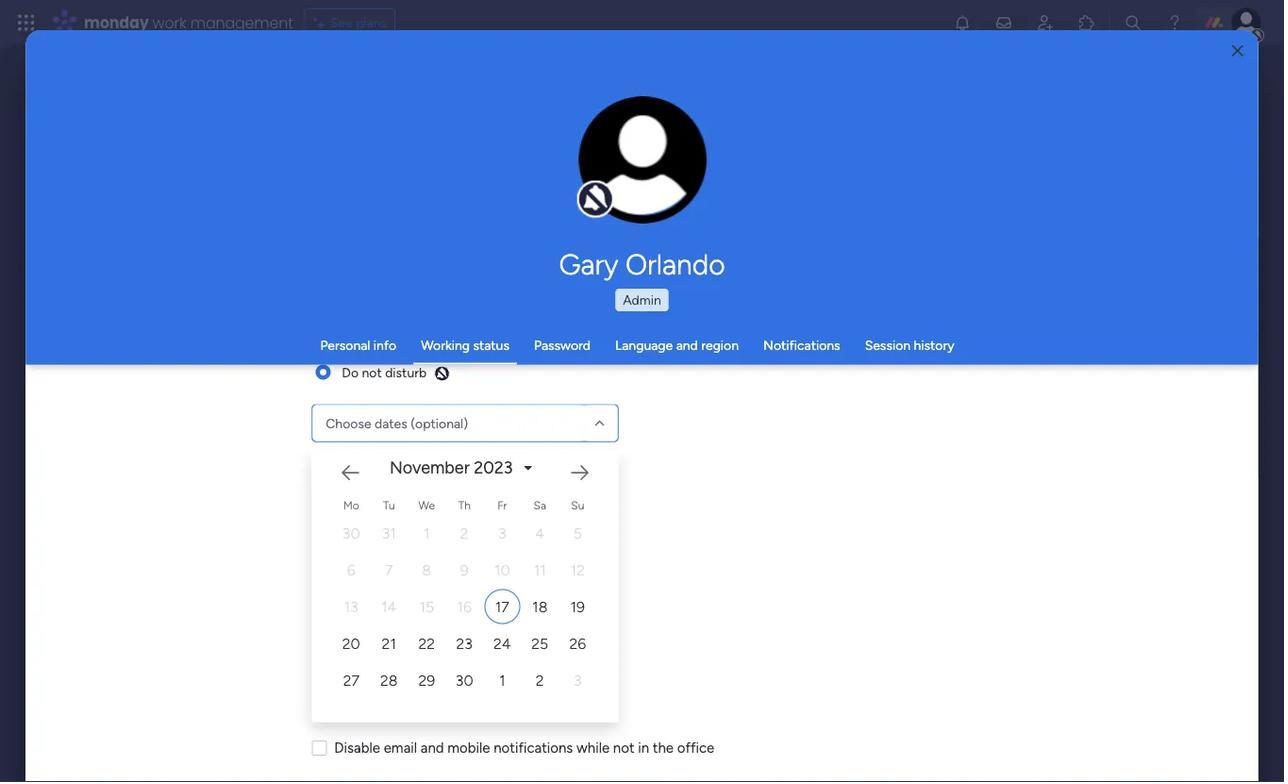 Task type: vqa. For each thing, say whether or not it's contained in the screenshot.
The Choose
yes



Task type: describe. For each thing, give the bounding box(es) containing it.
25 button
[[523, 626, 558, 661]]

do not disturb
[[342, 364, 427, 380]]

gary orlando button
[[383, 247, 902, 281]]

gary orlando dialog
[[26, 30, 1259, 783]]

region
[[702, 337, 739, 354]]

while
[[577, 740, 610, 757]]

22
[[419, 635, 435, 653]]

in
[[639, 740, 650, 757]]

gary orlando image
[[1232, 8, 1262, 38]]

caret down image
[[525, 462, 532, 475]]

28
[[381, 672, 398, 690]]

24 button
[[485, 626, 521, 661]]

0 vertical spatial and
[[677, 337, 698, 354]]

26
[[570, 635, 587, 653]]

25
[[532, 635, 549, 653]]

23
[[457, 635, 473, 653]]

2 button
[[523, 663, 558, 698]]

the
[[653, 740, 674, 757]]

inbox image
[[995, 13, 1014, 32]]

language
[[615, 337, 673, 354]]

su
[[572, 498, 585, 512]]

30 button
[[447, 663, 483, 698]]

status
[[473, 337, 510, 354]]

choose dates (optional)
[[326, 415, 469, 431]]

november 2023 region
[[312, 435, 1190, 723]]

change profile picture
[[603, 170, 683, 201]]

fr
[[498, 498, 508, 512]]

see
[[330, 15, 353, 31]]

disable
[[335, 740, 381, 757]]

change profile picture button
[[579, 96, 707, 225]]

apps image
[[1078, 13, 1097, 32]]

do
[[342, 364, 359, 380]]

0 vertical spatial not
[[362, 364, 382, 380]]

working status
[[421, 337, 510, 354]]

sa
[[534, 498, 547, 512]]

tu
[[383, 498, 395, 512]]

choose
[[326, 415, 372, 431]]

orlando
[[626, 247, 725, 281]]

admin
[[623, 292, 662, 308]]

password link
[[534, 337, 591, 354]]

see plans
[[330, 15, 387, 31]]

monday
[[84, 12, 149, 33]]

personal info link
[[320, 337, 397, 354]]

29 button
[[409, 663, 445, 698]]

working
[[421, 337, 470, 354]]

28 button
[[371, 663, 407, 698]]

29
[[419, 672, 436, 690]]

office
[[678, 740, 715, 757]]

disturb
[[386, 364, 427, 380]]

23 button
[[447, 626, 483, 661]]

1 vertical spatial not
[[614, 740, 635, 757]]

mobile
[[448, 740, 491, 757]]

27
[[343, 672, 360, 690]]

(optional)
[[411, 415, 469, 431]]

language and region
[[615, 337, 739, 354]]



Task type: locate. For each thing, give the bounding box(es) containing it.
select product image
[[17, 13, 36, 32]]

close image
[[1233, 44, 1244, 58]]

19
[[571, 598, 586, 616]]

november
[[390, 458, 470, 478]]

see plans button
[[305, 8, 396, 37]]

notifications image
[[953, 13, 972, 32]]

working status link
[[421, 337, 510, 354]]

not right do
[[362, 364, 382, 380]]

1 horizontal spatial and
[[677, 337, 698, 354]]

password
[[534, 337, 591, 354]]

1 button
[[485, 663, 521, 698]]

17
[[496, 598, 510, 616]]

mo
[[344, 498, 360, 512]]

27 button
[[334, 663, 370, 698]]

notifications
[[494, 740, 574, 757]]

1 horizontal spatial not
[[614, 740, 635, 757]]

info
[[374, 337, 397, 354]]

2
[[536, 672, 545, 690]]

management
[[190, 12, 293, 33]]

and left region
[[677, 337, 698, 354]]

plans
[[356, 15, 387, 31]]

20 button
[[334, 626, 370, 661]]

th
[[459, 498, 471, 512]]

0 horizontal spatial and
[[421, 740, 444, 757]]

change
[[603, 170, 645, 185]]

0 horizontal spatial not
[[362, 364, 382, 380]]

22 button
[[409, 626, 445, 661]]

30
[[456, 672, 474, 690]]

history
[[914, 337, 955, 354]]

help image
[[1166, 13, 1185, 32]]

not
[[362, 364, 382, 380], [614, 740, 635, 757]]

and
[[677, 337, 698, 354], [421, 740, 444, 757]]

language and region link
[[615, 337, 739, 354]]

19 button
[[560, 590, 596, 624]]

notifications link
[[764, 337, 841, 354]]

personal
[[320, 337, 370, 354]]

monday work management
[[84, 12, 293, 33]]

session
[[865, 337, 911, 354]]

preview image
[[435, 366, 451, 382]]

17 button
[[485, 590, 521, 624]]

not left in
[[614, 740, 635, 757]]

work
[[153, 12, 186, 33]]

november 2023
[[390, 458, 513, 478]]

18 button
[[523, 590, 558, 624]]

personal info
[[320, 337, 397, 354]]

dates
[[375, 415, 408, 431]]

1
[[500, 672, 506, 690]]

1 vertical spatial and
[[421, 740, 444, 757]]

21
[[382, 635, 397, 653]]

and right email
[[421, 740, 444, 757]]

18
[[533, 598, 548, 616]]

26 button
[[560, 626, 596, 661]]

24
[[494, 635, 512, 653]]

email
[[384, 740, 418, 757]]

session history link
[[865, 337, 955, 354]]

gary orlando
[[559, 247, 725, 281]]

gary
[[559, 247, 619, 281]]

we
[[419, 498, 435, 512]]

notifications
[[764, 337, 841, 354]]

invite members image
[[1037, 13, 1055, 32]]

profile
[[648, 170, 683, 185]]

disable email and mobile notifications while not in the office
[[335, 740, 715, 757]]

21 button
[[371, 626, 407, 661]]

search everything image
[[1124, 13, 1143, 32]]

picture
[[624, 186, 662, 201]]

20
[[343, 635, 361, 653]]

session history
[[865, 337, 955, 354]]

2023
[[474, 458, 513, 478]]



